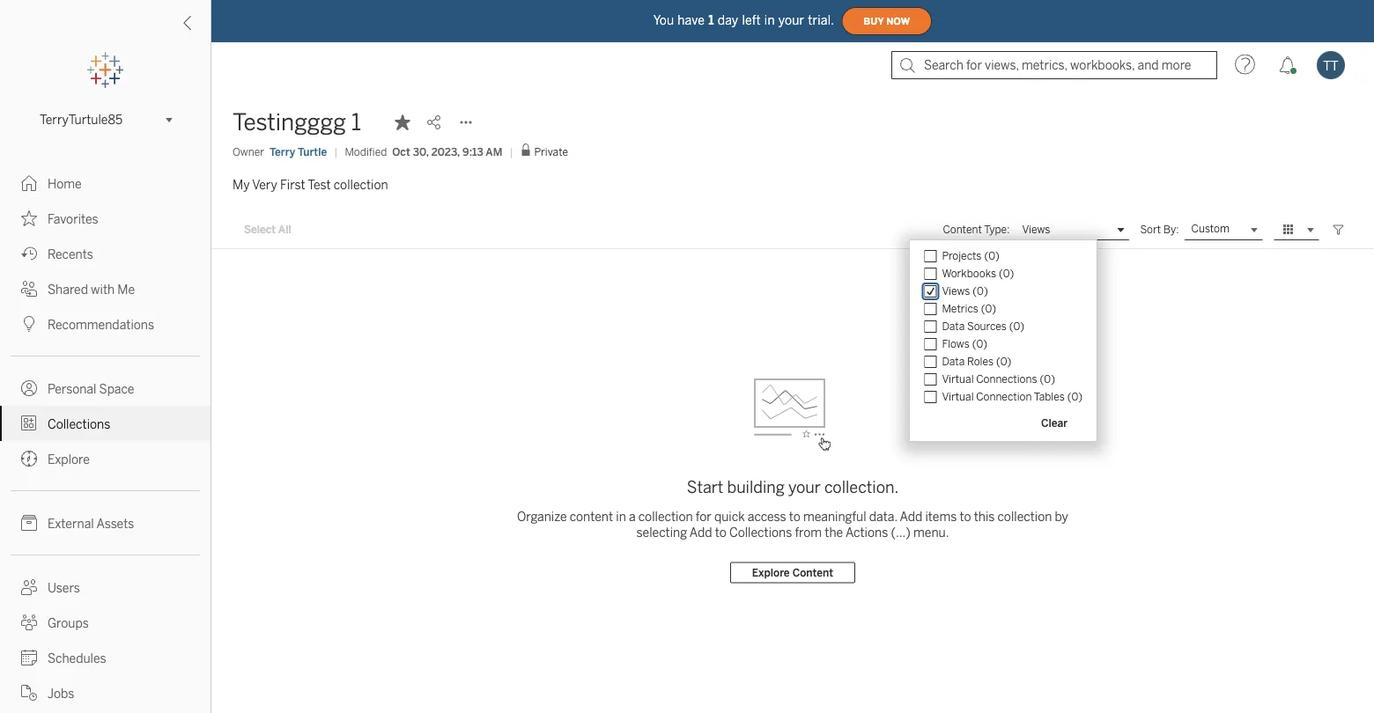 Task type: vqa. For each thing, say whether or not it's contained in the screenshot.
Workbook
no



Task type: locate. For each thing, give the bounding box(es) containing it.
( right tables
[[1068, 391, 1072, 404]]

day
[[718, 13, 739, 28]]

data up flows
[[942, 320, 965, 333]]

terryturtule85
[[40, 113, 123, 127]]

in left the a
[[616, 510, 626, 525]]

0 horizontal spatial collection
[[334, 178, 388, 192]]

space
[[99, 382, 134, 397]]

content up projects
[[943, 223, 982, 236]]

| right turtle
[[334, 145, 338, 158]]

explore content button
[[730, 563, 856, 584]]

explore inside explore content button
[[752, 567, 790, 580]]

0 vertical spatial virtual
[[942, 373, 974, 386]]

) right tables
[[1079, 391, 1083, 404]]

meaningful
[[804, 510, 867, 525]]

(...)
[[891, 526, 911, 541]]

to down "quick"
[[715, 526, 727, 541]]

|
[[334, 145, 338, 158], [510, 145, 513, 158]]

in right left
[[765, 13, 775, 28]]

0 horizontal spatial to
[[715, 526, 727, 541]]

your
[[779, 13, 805, 28], [789, 478, 821, 497]]

1 horizontal spatial to
[[789, 510, 801, 525]]

me
[[118, 282, 135, 297]]

) up sources at the right
[[993, 303, 997, 315]]

( up tables
[[1040, 373, 1044, 386]]

0 vertical spatial explore
[[48, 452, 90, 467]]

test
[[308, 178, 331, 192]]

0 vertical spatial your
[[779, 13, 805, 28]]

0 vertical spatial data
[[942, 320, 965, 333]]

1 horizontal spatial collection
[[639, 510, 693, 525]]

shared with me link
[[0, 271, 211, 307]]

sort
[[1141, 223, 1162, 236]]

explore
[[48, 452, 90, 467], [752, 567, 790, 580]]

my very first test collection
[[233, 178, 388, 192]]

0 vertical spatial collections
[[48, 417, 110, 432]]

1 vertical spatial content
[[793, 567, 834, 580]]

1 vertical spatial add
[[690, 526, 713, 541]]

schedules
[[48, 652, 106, 666]]

data down flows
[[942, 356, 965, 368]]

0 horizontal spatial explore
[[48, 452, 90, 467]]

explore inside explore link
[[48, 452, 90, 467]]

collection for test
[[334, 178, 388, 192]]

9:13
[[463, 145, 484, 158]]

favorites
[[48, 212, 98, 226]]

( right workbooks
[[999, 267, 1003, 280]]

virtual
[[942, 373, 974, 386], [942, 391, 974, 404]]

content type: group
[[918, 248, 1090, 406]]

0 horizontal spatial collections
[[48, 417, 110, 432]]

personal
[[48, 382, 96, 397]]

1 vertical spatial 1
[[351, 109, 361, 136]]

by:
[[1164, 223, 1180, 236]]

views inside dropdown button
[[1023, 224, 1051, 236]]

1 virtual from the top
[[942, 373, 974, 386]]

)
[[996, 250, 1000, 263], [1010, 267, 1015, 280], [984, 285, 988, 298], [993, 303, 997, 315], [1021, 320, 1025, 333], [984, 338, 988, 351], [1008, 356, 1012, 368], [1051, 373, 1056, 386], [1079, 391, 1083, 404]]

views inside "projects ( 0 ) workbooks ( 0 ) views ( 0 ) metrics ( 0 ) data sources ( 0 ) flows ( 0 ) data roles ( 0 ) virtual connections ( 0 ) virtual connection tables ( 0 )"
[[942, 285, 970, 298]]

testingggg
[[233, 109, 346, 136]]

0
[[989, 250, 996, 263], [1003, 267, 1010, 280], [977, 285, 984, 298], [986, 303, 993, 315], [1014, 320, 1021, 333], [977, 338, 984, 351], [1001, 356, 1008, 368], [1044, 373, 1051, 386], [1072, 391, 1079, 404]]

buy
[[864, 16, 884, 27]]

collection down "modified"
[[334, 178, 388, 192]]

oct
[[392, 145, 410, 158]]

1 horizontal spatial views
[[1023, 224, 1051, 236]]

collections inside main navigation. press the up and down arrow keys to access links. element
[[48, 417, 110, 432]]

for
[[696, 510, 712, 525]]

your left trial.
[[779, 13, 805, 28]]

in
[[765, 13, 775, 28], [616, 510, 626, 525]]

1 up "modified"
[[351, 109, 361, 136]]

external assets
[[48, 517, 134, 531]]

2 virtual from the top
[[942, 391, 974, 404]]

0 right sources at the right
[[1014, 320, 1021, 333]]

1 horizontal spatial add
[[900, 510, 923, 525]]

data
[[942, 320, 965, 333], [942, 356, 965, 368]]

views
[[1023, 224, 1051, 236], [942, 285, 970, 298]]

collection up selecting
[[639, 510, 693, 525]]

0 vertical spatial add
[[900, 510, 923, 525]]

owner terry turtle | modified oct 30, 2023, 9:13 am |
[[233, 145, 513, 158]]

organize
[[517, 510, 567, 525]]

flows
[[942, 338, 970, 351]]

(
[[985, 250, 989, 263], [999, 267, 1003, 280], [973, 285, 977, 298], [981, 303, 986, 315], [1010, 320, 1014, 333], [973, 338, 977, 351], [997, 356, 1001, 368], [1040, 373, 1044, 386], [1068, 391, 1072, 404]]

1 horizontal spatial |
[[510, 145, 513, 158]]

terry turtle link
[[270, 144, 327, 160]]

collections
[[48, 417, 110, 432], [730, 526, 792, 541]]

) right workbooks
[[1010, 267, 1015, 280]]

0 horizontal spatial views
[[942, 285, 970, 298]]

type:
[[984, 223, 1010, 236]]

external assets link
[[0, 506, 211, 541]]

recommendations
[[48, 318, 154, 332]]

views up metrics
[[942, 285, 970, 298]]

roles
[[968, 356, 994, 368]]

| right am
[[510, 145, 513, 158]]

1 vertical spatial virtual
[[942, 391, 974, 404]]

recents link
[[0, 236, 211, 271]]

1 vertical spatial explore
[[752, 567, 790, 580]]

navigation panel element
[[0, 53, 211, 714]]

trial.
[[808, 13, 835, 28]]

explore down organize content in a collection for quick access to meaningful data. add items to this collection by selecting add to collections from the actions (...) menu.
[[752, 567, 790, 580]]

2 horizontal spatial to
[[960, 510, 972, 525]]

1 vertical spatial data
[[942, 356, 965, 368]]

content
[[943, 223, 982, 236], [793, 567, 834, 580]]

1 horizontal spatial collections
[[730, 526, 792, 541]]

1 horizontal spatial explore
[[752, 567, 790, 580]]

content inside button
[[793, 567, 834, 580]]

menu.
[[914, 526, 949, 541]]

modified
[[345, 145, 387, 158]]

views right the type:
[[1023, 224, 1051, 236]]

add up the (...)
[[900, 510, 923, 525]]

to left this
[[960, 510, 972, 525]]

by
[[1055, 510, 1069, 525]]

collections down access
[[730, 526, 792, 541]]

0 horizontal spatial |
[[334, 145, 338, 158]]

0 horizontal spatial add
[[690, 526, 713, 541]]

groups
[[48, 616, 89, 631]]

am
[[486, 145, 503, 158]]

( down workbooks
[[973, 285, 977, 298]]

1 left the day
[[709, 13, 714, 28]]

terry
[[270, 145, 296, 158]]

1 horizontal spatial 1
[[709, 13, 714, 28]]

0 horizontal spatial content
[[793, 567, 834, 580]]

explore down collections link
[[48, 452, 90, 467]]

Search for views, metrics, workbooks, and more text field
[[892, 51, 1218, 79]]

0 up roles
[[977, 338, 984, 351]]

explore for explore content
[[752, 567, 790, 580]]

content type:
[[943, 223, 1010, 236]]

add down for
[[690, 526, 713, 541]]

home
[[48, 177, 82, 191]]

favorites link
[[0, 201, 211, 236]]

personal space
[[48, 382, 134, 397]]

personal space link
[[0, 371, 211, 406]]

main navigation. press the up and down arrow keys to access links. element
[[0, 166, 211, 714]]

1 horizontal spatial content
[[943, 223, 982, 236]]

0 horizontal spatial in
[[616, 510, 626, 525]]

grid view image
[[1281, 222, 1297, 238]]

from
[[795, 526, 822, 541]]

) down sources at the right
[[984, 338, 988, 351]]

( right flows
[[973, 338, 977, 351]]

1 vertical spatial your
[[789, 478, 821, 497]]

0 right workbooks
[[1003, 267, 1010, 280]]

1 vertical spatial in
[[616, 510, 626, 525]]

to up from on the right of the page
[[789, 510, 801, 525]]

1 horizontal spatial in
[[765, 13, 775, 28]]

1 vertical spatial views
[[942, 285, 970, 298]]

private
[[535, 146, 568, 159]]

explore content
[[752, 567, 834, 580]]

0 vertical spatial views
[[1023, 224, 1051, 236]]

content down from on the right of the page
[[793, 567, 834, 580]]

collections down personal
[[48, 417, 110, 432]]

collection
[[334, 178, 388, 192], [639, 510, 693, 525], [998, 510, 1053, 525]]

collection left by
[[998, 510, 1053, 525]]

your up organize content in a collection for quick access to meaningful data. add items to this collection by selecting add to collections from the actions (...) menu.
[[789, 478, 821, 497]]

2 horizontal spatial collection
[[998, 510, 1053, 525]]

you
[[654, 13, 674, 28]]

this
[[974, 510, 995, 525]]

users link
[[0, 570, 211, 605]]

1 vertical spatial collections
[[730, 526, 792, 541]]



Task type: describe. For each thing, give the bounding box(es) containing it.
have
[[678, 13, 705, 28]]

buy now button
[[842, 7, 933, 35]]

explore link
[[0, 441, 211, 477]]

30,
[[413, 145, 429, 158]]

collections link
[[0, 406, 211, 441]]

2023,
[[432, 145, 460, 158]]

0 vertical spatial content
[[943, 223, 982, 236]]

( right roles
[[997, 356, 1001, 368]]

testingggg 1
[[233, 109, 361, 136]]

selecting
[[637, 526, 687, 541]]

you have 1 day left in your trial.
[[654, 13, 835, 28]]

all
[[278, 224, 291, 236]]

0 vertical spatial in
[[765, 13, 775, 28]]

buy now
[[864, 16, 910, 27]]

first
[[280, 178, 305, 192]]

terryturtule85 button
[[33, 109, 178, 130]]

explore for explore
[[48, 452, 90, 467]]

projects ( 0 ) workbooks ( 0 ) views ( 0 ) metrics ( 0 ) data sources ( 0 ) flows ( 0 ) data roles ( 0 ) virtual connections ( 0 ) virtual connection tables ( 0 )
[[942, 250, 1083, 404]]

0 horizontal spatial 1
[[351, 109, 361, 136]]

schedules link
[[0, 641, 211, 676]]

sort by:
[[1141, 223, 1180, 236]]

jobs
[[48, 687, 74, 701]]

sources
[[968, 320, 1007, 333]]

0 right tables
[[1072, 391, 1079, 404]]

) up connections
[[1008, 356, 1012, 368]]

projects
[[942, 250, 982, 263]]

left
[[742, 13, 761, 28]]

external
[[48, 517, 94, 531]]

1 data from the top
[[942, 320, 965, 333]]

organize content in a collection for quick access to meaningful data. add items to this collection by selecting add to collections from the actions (...) menu.
[[517, 510, 1069, 541]]

with
[[91, 282, 115, 297]]

( right sources at the right
[[1010, 320, 1014, 333]]

custom
[[1192, 223, 1230, 235]]

access
[[748, 510, 787, 525]]

0 down workbooks
[[977, 285, 984, 298]]

shared with me
[[48, 282, 135, 297]]

my
[[233, 178, 250, 192]]

0 up tables
[[1044, 373, 1051, 386]]

recents
[[48, 247, 93, 262]]

jobs link
[[0, 676, 211, 711]]

start building your collection.
[[687, 478, 899, 497]]

items
[[926, 510, 957, 525]]

content
[[570, 510, 613, 525]]

collections inside organize content in a collection for quick access to meaningful data. add items to this collection by selecting add to collections from the actions (...) menu.
[[730, 526, 792, 541]]

custom button
[[1185, 219, 1264, 241]]

) down workbooks
[[984, 285, 988, 298]]

users
[[48, 581, 80, 596]]

tables
[[1034, 391, 1065, 404]]

0 vertical spatial 1
[[709, 13, 714, 28]]

home link
[[0, 166, 211, 201]]

groups link
[[0, 605, 211, 641]]

very
[[252, 178, 277, 192]]

collection for a
[[639, 510, 693, 525]]

collection.
[[825, 478, 899, 497]]

0 up connections
[[1001, 356, 1008, 368]]

in inside organize content in a collection for quick access to meaningful data. add items to this collection by selecting add to collections from the actions (...) menu.
[[616, 510, 626, 525]]

start
[[687, 478, 724, 497]]

owner
[[233, 145, 264, 158]]

0 up sources at the right
[[986, 303, 993, 315]]

connections
[[977, 373, 1038, 386]]

recommendations link
[[0, 307, 211, 342]]

) up tables
[[1051, 373, 1056, 386]]

now
[[887, 16, 910, 27]]

clear button
[[1020, 413, 1090, 434]]

workbooks
[[942, 267, 997, 280]]

1 | from the left
[[334, 145, 338, 158]]

quick
[[715, 510, 745, 525]]

turtle
[[298, 145, 327, 158]]

the
[[825, 526, 843, 541]]

metrics
[[942, 303, 979, 315]]

assets
[[96, 517, 134, 531]]

clear
[[1042, 417, 1068, 430]]

( up sources at the right
[[981, 303, 986, 315]]

select all button
[[233, 219, 303, 241]]

select all
[[244, 224, 291, 236]]

( right projects
[[985, 250, 989, 263]]

0 down the type:
[[989, 250, 996, 263]]

) down the type:
[[996, 250, 1000, 263]]

views button
[[1016, 219, 1130, 241]]

a
[[629, 510, 636, 525]]

data.
[[869, 510, 898, 525]]

shared
[[48, 282, 88, 297]]

select
[[244, 224, 276, 236]]

2 | from the left
[[510, 145, 513, 158]]

connection
[[977, 391, 1032, 404]]

2 data from the top
[[942, 356, 965, 368]]

) right sources at the right
[[1021, 320, 1025, 333]]

building
[[727, 478, 785, 497]]

actions
[[846, 526, 888, 541]]



